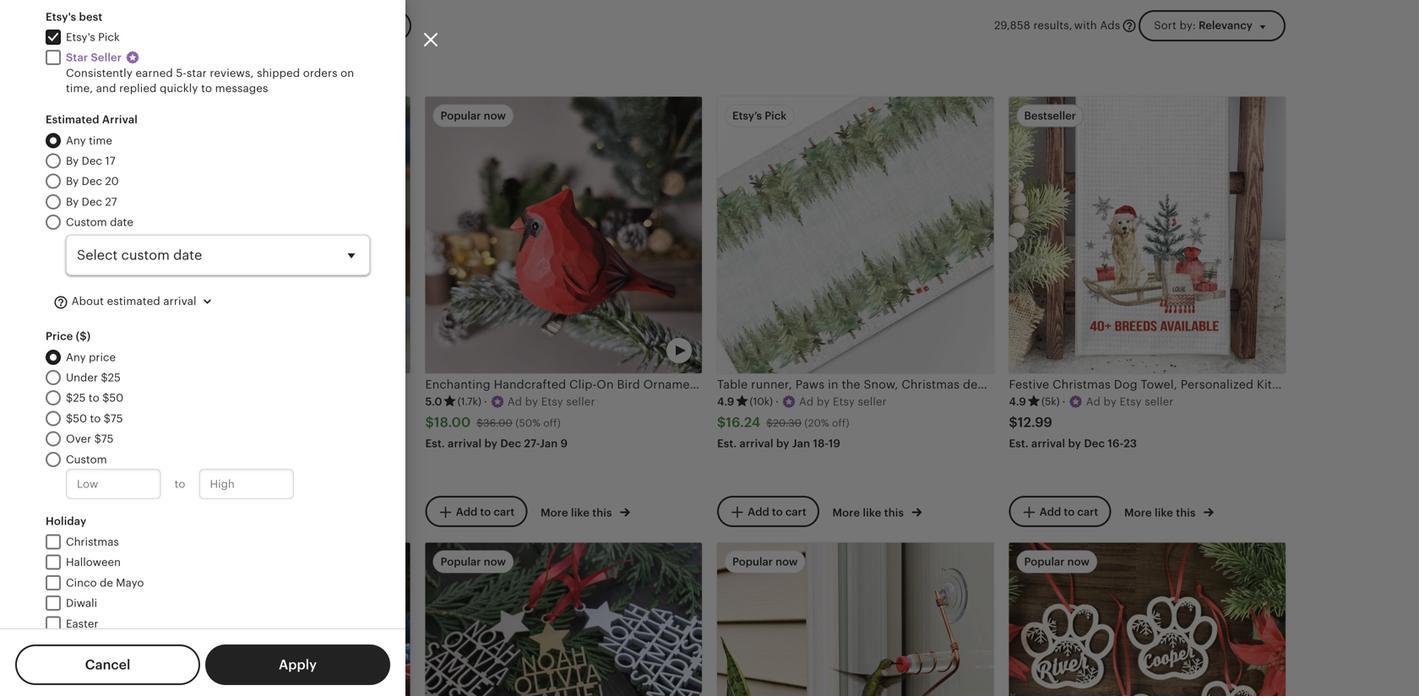 Task type: vqa. For each thing, say whether or not it's contained in the screenshot.
Just
no



Task type: locate. For each thing, give the bounding box(es) containing it.
0 vertical spatial any
[[66, 134, 86, 147]]

0 horizontal spatial jan
[[540, 437, 558, 450]]

0 horizontal spatial 4.9
[[717, 395, 735, 408]]

apply button
[[205, 645, 390, 685]]

add to cart down 'est. arrival by dec 27-jan 9'
[[456, 506, 515, 519]]

price
[[89, 351, 116, 364]]

arrival down the 18.00
[[448, 437, 482, 450]]

etsy's for etsy's pick
[[66, 31, 95, 43]]

est. for est. arrival by dec 27-jan 9
[[425, 437, 445, 450]]

any down estimated
[[66, 134, 86, 147]]

1 by from the top
[[66, 155, 79, 167]]

mayo
[[116, 577, 144, 589]]

add to cart button for 16.24
[[717, 496, 819, 528]]

by left "17"
[[66, 155, 79, 167]]

2 4.9 from the left
[[1009, 395, 1027, 408]]

20
[[105, 175, 119, 188]]

$75
[[104, 412, 123, 425], [94, 433, 114, 445]]

1 add to cart from the left
[[456, 506, 515, 519]]

0 horizontal spatial pick
[[98, 31, 120, 43]]

0 horizontal spatial add to cart button
[[425, 496, 527, 528]]

0 vertical spatial etsy's
[[46, 10, 76, 23]]

3 add to cart from the left
[[1040, 506, 1099, 519]]

bestseller
[[1024, 109, 1076, 122]]

(5k)
[[1042, 396, 1060, 407]]

$ 16.24 $ 20.30 (20% off)
[[717, 415, 850, 430]]

1 horizontal spatial add to cart button
[[717, 496, 819, 528]]

to down $ 12.99 est. arrival by dec 16-23 at the bottom right
[[1064, 506, 1075, 519]]

custom left date
[[66, 216, 107, 229]]

and
[[96, 82, 116, 95]]

any price under $25 $25 to $50 $50 to $75 over $75
[[66, 351, 123, 445]]

popular for 2nd popular now link from the right
[[733, 555, 773, 568]]

dec
[[82, 155, 102, 167], [82, 175, 102, 188], [82, 195, 102, 208], [500, 437, 521, 450], [1084, 437, 1105, 450], [209, 469, 230, 482]]

popular
[[441, 109, 481, 122], [441, 555, 481, 568], [733, 555, 773, 568], [1024, 555, 1065, 568]]

0 vertical spatial custom
[[66, 216, 107, 229]]

by
[[66, 155, 79, 167], [66, 175, 79, 188], [66, 195, 79, 208]]

3 · from the left
[[1063, 395, 1066, 408]]

cart
[[494, 506, 515, 519], [786, 506, 807, 519], [1078, 506, 1099, 519]]

star
[[66, 51, 88, 64]]

add to cart button down $ 12.99 est. arrival by dec 16-23 at the bottom right
[[1009, 496, 1111, 528]]

jan left 18-
[[792, 437, 810, 450]]

by up custom date
[[66, 195, 79, 208]]

custom neon sign | neon sign | wedding signs | name neon sign | led neon light sign | wedding bridesmaid gifts | wall decor | home decor image
[[133, 543, 410, 696]]

$50
[[102, 392, 123, 404], [66, 412, 87, 425]]

20.30
[[773, 417, 802, 429]]

1 vertical spatial $25
[[66, 392, 86, 404]]

by for dec 15-27
[[193, 469, 206, 482]]

Low number field
[[66, 469, 161, 499]]

select an estimated delivery date option group
[[35, 133, 370, 276]]

cancel button
[[15, 645, 200, 685]]

· right the (10k) on the bottom right of page
[[776, 395, 779, 408]]

1 vertical spatial by
[[66, 175, 79, 188]]

0 vertical spatial by
[[66, 155, 79, 167]]

1 horizontal spatial add
[[748, 506, 770, 519]]

etsy's
[[46, 10, 76, 23], [66, 31, 95, 43]]

2 horizontal spatial add
[[1040, 506, 1061, 519]]

under
[[66, 371, 98, 384]]

29,858
[[994, 19, 1031, 32]]

2 off) from the left
[[832, 417, 850, 429]]

cart down $ 12.99 est. arrival by dec 16-23 at the bottom right
[[1078, 506, 1099, 519]]

over
[[66, 433, 91, 445]]

2 any from the top
[[66, 351, 86, 364]]

add to cart button down 'est. arrival by dec 27-jan 9'
[[425, 496, 527, 528]]

1 horizontal spatial pick
[[765, 109, 787, 122]]

estimated
[[107, 295, 160, 308]]

4.9 up "12.99"
[[1009, 395, 1027, 408]]

1 · from the left
[[484, 395, 487, 408]]

$50 up over
[[66, 412, 87, 425]]

$25 down the price
[[101, 371, 121, 384]]

$50 down the price
[[102, 392, 123, 404]]

0 horizontal spatial add
[[456, 506, 478, 519]]

4.9 up the 16.24 at the right bottom of page
[[717, 395, 735, 408]]

$
[[425, 415, 434, 430], [717, 415, 726, 430], [1009, 415, 1018, 430], [477, 417, 483, 429], [767, 417, 773, 429]]

1 vertical spatial custom
[[66, 453, 107, 466]]

add to cart down $ 12.99 est. arrival by dec 16-23 at the bottom right
[[1040, 506, 1099, 519]]

to down est. arrival by jan 18-19
[[772, 506, 783, 519]]

popular now
[[441, 109, 506, 122], [441, 555, 506, 568], [733, 555, 798, 568], [1024, 555, 1090, 568]]

2 horizontal spatial ·
[[1063, 395, 1066, 408]]

1 horizontal spatial jan
[[792, 437, 810, 450]]

off) for 16.24
[[832, 417, 850, 429]]

1 add from the left
[[456, 506, 478, 519]]

date
[[110, 216, 133, 229]]

arrival
[[102, 113, 138, 126]]

any inside "any time by dec 17 by dec 20 by dec 27"
[[66, 134, 86, 147]]

popular for 3rd popular now link from left
[[1024, 555, 1065, 568]]

2 add from the left
[[748, 506, 770, 519]]

by down $ 18.00 $ 36.00 (50% off)
[[485, 437, 498, 450]]

add down est. arrival by jan 18-19
[[748, 506, 770, 519]]

cart for 18.00
[[494, 506, 515, 519]]

by left '16-'
[[1068, 437, 1082, 450]]

0 horizontal spatial popular now link
[[425, 543, 702, 696]]

1 horizontal spatial add to cart
[[748, 506, 807, 519]]

off) inside the $ 16.24 $ 20.30 (20% off)
[[832, 417, 850, 429]]

1 cart from the left
[[494, 506, 515, 519]]

custom
[[66, 216, 107, 229], [66, 453, 107, 466]]

add to cart button down est. arrival by jan 18-19
[[717, 496, 819, 528]]

estimated
[[46, 113, 99, 126]]

etsy's pick
[[733, 109, 787, 122]]

now for the 'family christmas ornament - personalized ornament with names - christmas tree ornament' image
[[484, 555, 506, 568]]

0 horizontal spatial cart
[[494, 506, 515, 519]]

pick inside 'search filters' dialog
[[98, 31, 120, 43]]

· right (5k)
[[1063, 395, 1066, 408]]

jan
[[540, 437, 558, 450], [792, 437, 810, 450]]

5-
[[176, 67, 187, 79]]

with ads
[[1074, 19, 1121, 32]]

$ for 16.24
[[717, 415, 726, 430]]

1 horizontal spatial $25
[[101, 371, 121, 384]]

dec inside $ 12.99 est. arrival by dec 16-23
[[1084, 437, 1105, 450]]

any inside any price under $25 $25 to $50 $50 to $75 over $75
[[66, 351, 86, 364]]

3 cart from the left
[[1078, 506, 1099, 519]]

custom inside select a price range option group
[[66, 453, 107, 466]]

pick
[[98, 31, 120, 43], [765, 109, 787, 122]]

festive christmas dog towel, personalized kitchen or bathroom towel for dog mom, holiday decor with dog on a sled image
[[1009, 97, 1286, 373]]

by down the $ 16.24 $ 20.30 (20% off)
[[776, 437, 790, 450]]

2 horizontal spatial add to cart button
[[1009, 496, 1111, 528]]

with
[[1074, 19, 1097, 32]]

add to cart down est. arrival by jan 18-19
[[748, 506, 807, 519]]

enchanting handcrafted clip-on bird ornaments for christmas trees – vibrant, artisanal, and unique holiday decorations image
[[425, 97, 702, 373]]

add to cart for 18.00
[[456, 506, 515, 519]]

29,858 results,
[[994, 19, 1073, 32]]

0 vertical spatial $50
[[102, 392, 123, 404]]

0 horizontal spatial $25
[[66, 392, 86, 404]]

about
[[71, 295, 104, 308]]

1 any from the top
[[66, 134, 86, 147]]

arrival
[[163, 295, 197, 308], [448, 437, 482, 450], [740, 437, 774, 450], [1032, 437, 1066, 450], [156, 469, 190, 482]]

popular now link
[[425, 543, 702, 696], [717, 543, 994, 696], [1009, 543, 1286, 696]]

0 horizontal spatial add to cart
[[456, 506, 515, 519]]

quickly
[[160, 82, 198, 95]]

0 horizontal spatial 27
[[105, 195, 117, 208]]

seller
[[91, 51, 122, 64]]

0 horizontal spatial ·
[[484, 395, 487, 408]]

etsy's left best
[[46, 10, 76, 23]]

1 horizontal spatial 27
[[248, 469, 260, 482]]

dec left 15-
[[209, 469, 230, 482]]

2 custom from the top
[[66, 453, 107, 466]]

by left 15-
[[193, 469, 206, 482]]

add down 'est. arrival by dec 27-jan 9'
[[456, 506, 478, 519]]

4.9 for jan 18-19
[[717, 395, 735, 408]]

custom inside "select an estimated delivery date" option group
[[66, 216, 107, 229]]

to up over
[[90, 412, 101, 425]]

dec left '16-'
[[1084, 437, 1105, 450]]

$75 right over
[[94, 433, 114, 445]]

add to cart button
[[425, 496, 527, 528], [717, 496, 819, 528], [1009, 496, 1111, 528]]

·
[[484, 395, 487, 408], [776, 395, 779, 408], [1063, 395, 1066, 408]]

any for any price under $25 $25 to $50 $50 to $75 over $75
[[66, 351, 86, 364]]

· for 5.0
[[484, 395, 487, 408]]

1 add to cart button from the left
[[425, 496, 527, 528]]

by left 20
[[66, 175, 79, 188]]

$ 18.00 $ 36.00 (50% off)
[[425, 415, 561, 430]]

1 horizontal spatial $50
[[102, 392, 123, 404]]

any
[[66, 134, 86, 147], [66, 351, 86, 364]]

to down star
[[201, 82, 212, 95]]

27 inside "any time by dec 17 by dec 20 by dec 27"
[[105, 195, 117, 208]]

1 horizontal spatial ·
[[776, 395, 779, 408]]

1 vertical spatial 27
[[248, 469, 260, 482]]

2 vertical spatial by
[[66, 195, 79, 208]]

jan left 9
[[540, 437, 558, 450]]

12.99
[[1018, 415, 1053, 430]]

1 horizontal spatial 4.9
[[1009, 395, 1027, 408]]

2 add to cart from the left
[[748, 506, 807, 519]]

1 vertical spatial pick
[[765, 109, 787, 122]]

arrival left 15-
[[156, 469, 190, 482]]

2 add to cart button from the left
[[717, 496, 819, 528]]

18.00
[[434, 415, 471, 430]]

1 jan from the left
[[540, 437, 558, 450]]

est. for est. arrival by dec 15-27
[[133, 469, 153, 482]]

search filters dialog
[[0, 0, 1419, 696]]

consistently earned 5-star reviews, shipped orders on time, and replied quickly to messages
[[66, 67, 354, 95]]

(1.7k)
[[458, 396, 481, 407]]

cart down est. arrival by jan 18-19
[[786, 506, 807, 519]]

est. arrival by dec 15-27
[[133, 469, 260, 482]]

cart down 'est. arrival by dec 27-jan 9'
[[494, 506, 515, 519]]

1 off) from the left
[[543, 417, 561, 429]]

1 vertical spatial $50
[[66, 412, 87, 425]]

2 jan from the left
[[792, 437, 810, 450]]

2 horizontal spatial popular now link
[[1009, 543, 1286, 696]]

off) right (50%
[[543, 417, 561, 429]]

to
[[201, 82, 212, 95], [89, 392, 99, 404], [90, 412, 101, 425], [175, 478, 185, 490], [480, 506, 491, 519], [772, 506, 783, 519], [1064, 506, 1075, 519]]

add down $ 12.99 est. arrival by dec 16-23 at the bottom right
[[1040, 506, 1061, 519]]

pick up seller
[[98, 31, 120, 43]]

now
[[484, 109, 506, 122], [484, 555, 506, 568], [776, 555, 798, 568], [1068, 555, 1090, 568]]

$25
[[101, 371, 121, 384], [66, 392, 86, 404]]

arrival down "12.99"
[[1032, 437, 1066, 450]]

custom down over
[[66, 453, 107, 466]]

$75 down the price
[[104, 412, 123, 425]]

1 horizontal spatial off)
[[832, 417, 850, 429]]

0 vertical spatial pick
[[98, 31, 120, 43]]

estimated arrival
[[46, 113, 138, 126]]

any up under
[[66, 351, 86, 364]]

0 vertical spatial 27
[[105, 195, 117, 208]]

1 custom from the top
[[66, 216, 107, 229]]

dec left "17"
[[82, 155, 102, 167]]

arrival down the 16.24 at the right bottom of page
[[740, 437, 774, 450]]

2 horizontal spatial cart
[[1078, 506, 1099, 519]]

1 4.9 from the left
[[717, 395, 735, 408]]

arrival inside $ 12.99 est. arrival by dec 16-23
[[1032, 437, 1066, 450]]

1 vertical spatial any
[[66, 351, 86, 364]]

4.9
[[717, 395, 735, 408], [1009, 395, 1027, 408]]

1 vertical spatial etsy's
[[66, 31, 95, 43]]

arrival right estimated
[[163, 295, 197, 308]]

add
[[456, 506, 478, 519], [748, 506, 770, 519], [1040, 506, 1061, 519]]

off)
[[543, 417, 561, 429], [832, 417, 850, 429]]

arrival for est. arrival by dec 15-27
[[156, 469, 190, 482]]

1 horizontal spatial cart
[[786, 506, 807, 519]]

etsy's up star
[[66, 31, 95, 43]]

etsy's
[[733, 109, 762, 122]]

add to cart
[[456, 506, 515, 519], [748, 506, 807, 519], [1040, 506, 1099, 519]]

off) inside $ 18.00 $ 36.00 (50% off)
[[543, 417, 561, 429]]

0 horizontal spatial off)
[[543, 417, 561, 429]]

2 cart from the left
[[786, 506, 807, 519]]

est. arrival by jan 18-19
[[717, 437, 841, 450]]

16.24
[[726, 415, 761, 430]]

3 add from the left
[[1040, 506, 1061, 519]]

$ inside $ 12.99 est. arrival by dec 16-23
[[1009, 415, 1018, 430]]

add for 18.00
[[456, 506, 478, 519]]

1 horizontal spatial popular now link
[[717, 543, 994, 696]]

diwali
[[66, 597, 97, 610]]

to down 'est. arrival by dec 27-jan 9'
[[480, 506, 491, 519]]

$25 down under
[[66, 392, 86, 404]]

27
[[105, 195, 117, 208], [248, 469, 260, 482]]

table runner, paws in the snow, christmas decorations, custom size, christmas gift, housewarming gift, table topper, linens, holiday decor image
[[717, 97, 994, 373]]

select a price range option group
[[35, 350, 370, 503]]

· right (1.7k)
[[484, 395, 487, 408]]

about estimated arrival button
[[41, 286, 229, 318]]

pick right etsy's
[[765, 109, 787, 122]]

off) up 19
[[832, 417, 850, 429]]

2 horizontal spatial add to cart
[[1040, 506, 1099, 519]]

(20%
[[805, 417, 829, 429]]

dec left 27-
[[500, 437, 521, 450]]



Task type: describe. For each thing, give the bounding box(es) containing it.
now for personalized dog paw ornament | custom pet christmas ornament | animal 2023 ornament image
[[1068, 555, 1090, 568]]

etsy's best
[[46, 10, 102, 23]]

$ inside the $ 16.24 $ 20.30 (20% off)
[[767, 417, 773, 429]]

$ 12.99 est. arrival by dec 16-23
[[1009, 415, 1137, 450]]

0 horizontal spatial $50
[[66, 412, 87, 425]]

pick for etsy's pick
[[98, 31, 120, 43]]

3 popular now link from the left
[[1009, 543, 1286, 696]]

17
[[105, 155, 115, 167]]

4.9 for dec 16-23
[[1009, 395, 1027, 408]]

messages
[[215, 82, 268, 95]]

27-
[[524, 437, 540, 450]]

2 by from the top
[[66, 175, 79, 188]]

halloween
[[66, 556, 121, 569]]

any time by dec 17 by dec 20 by dec 27
[[66, 134, 119, 208]]

($)
[[76, 330, 91, 343]]

shipped
[[257, 67, 300, 79]]

etsy's for etsy's best
[[46, 10, 76, 23]]

add to cart button for 18.00
[[425, 496, 527, 528]]

best
[[79, 10, 102, 23]]

36.00
[[483, 417, 513, 429]]

to down under
[[89, 392, 99, 404]]

16-
[[1108, 437, 1124, 450]]

off) for 18.00
[[543, 417, 561, 429]]

replied
[[119, 82, 157, 95]]

(50%
[[516, 417, 541, 429]]

add for 16.24
[[748, 506, 770, 519]]

$ for 12.99
[[1009, 415, 1018, 430]]

christmas
[[66, 536, 119, 548]]

add to cart for 16.24
[[748, 506, 807, 519]]

custom for custom
[[66, 453, 107, 466]]

de
[[100, 577, 113, 589]]

now for the geo feeder | geometric window hummingbird feeder | sweet feeders | copper | aluminum | modern | home decor | glass bottle | suction cup image
[[776, 555, 798, 568]]

by inside $ 12.99 est. arrival by dec 16-23
[[1068, 437, 1082, 450]]

results,
[[1034, 19, 1073, 32]]

star seller
[[66, 51, 122, 64]]

1 popular now link from the left
[[425, 543, 702, 696]]

any for any time by dec 17 by dec 20 by dec 27
[[66, 134, 86, 147]]

etsy's pick
[[66, 31, 120, 43]]

family christmas ornament - personalized ornament with names - christmas tree ornament image
[[425, 543, 702, 696]]

18-
[[813, 437, 829, 450]]

High number field
[[199, 469, 294, 499]]

custom date
[[66, 216, 133, 229]]

0 vertical spatial $75
[[104, 412, 123, 425]]

popular now for 1st popular now link from the left
[[441, 555, 506, 568]]

consistently
[[66, 67, 133, 79]]

(10k)
[[750, 396, 773, 407]]

1 vertical spatial $75
[[94, 433, 114, 445]]

9
[[561, 437, 568, 450]]

est. inside $ 12.99 est. arrival by dec 16-23
[[1009, 437, 1029, 450]]

cart for 16.24
[[786, 506, 807, 519]]

15-
[[232, 469, 248, 482]]

arrival for est. arrival by jan 18-19
[[740, 437, 774, 450]]

holiday christmas halloween cinco de mayo diwali easter
[[46, 515, 144, 630]]

to inside consistently earned 5-star reviews, shipped orders on time, and replied quickly to messages
[[201, 82, 212, 95]]

3 by from the top
[[66, 195, 79, 208]]

price ($)
[[46, 330, 91, 343]]

orders
[[303, 67, 338, 79]]

5.0
[[425, 395, 442, 408]]

$ inside $ 18.00 $ 36.00 (50% off)
[[477, 417, 483, 429]]

custom for custom date
[[66, 216, 107, 229]]

arrival for est. arrival by dec 27-jan 9
[[448, 437, 482, 450]]

23
[[1124, 437, 1137, 450]]

by for dec 27-jan 9
[[485, 437, 498, 450]]

personalized dog paw ornament | custom pet christmas ornament | animal 2023 ornament image
[[1009, 543, 1286, 696]]

2 popular now link from the left
[[717, 543, 994, 696]]

popular now for 3rd popular now link from left
[[1024, 555, 1090, 568]]

· for 4.9
[[1063, 395, 1066, 408]]

0 vertical spatial $25
[[101, 371, 121, 384]]

easter
[[66, 617, 98, 630]]

reviews,
[[210, 67, 254, 79]]

by for jan 18-19
[[776, 437, 790, 450]]

cancel
[[85, 657, 130, 673]]

$ for 18.00
[[425, 415, 434, 430]]

on
[[341, 67, 354, 79]]

earned
[[136, 67, 173, 79]]

book page snowman-literary gift-christmas decor-holiday decor-christmas gifts-eco-friendly-book exchange-winter decor-gifts under 30 image
[[133, 97, 410, 373]]

19
[[829, 437, 841, 450]]

time,
[[66, 82, 93, 95]]

est. for est. arrival by jan 18-19
[[717, 437, 737, 450]]

arrival inside dropdown button
[[163, 295, 197, 308]]

est. arrival by dec 27-jan 9
[[425, 437, 568, 450]]

star
[[187, 67, 207, 79]]

pick for etsy's pick
[[765, 109, 787, 122]]

popular now for 2nd popular now link from the right
[[733, 555, 798, 568]]

2 · from the left
[[776, 395, 779, 408]]

ads
[[1100, 19, 1121, 32]]

popular for 1st popular now link from the left
[[441, 555, 481, 568]]

dec left 20
[[82, 175, 102, 188]]

holiday
[[46, 515, 86, 528]]

3 add to cart button from the left
[[1009, 496, 1111, 528]]

about estimated arrival
[[68, 295, 197, 308]]

dec up custom date
[[82, 195, 102, 208]]

the geo feeder | geometric window hummingbird feeder | sweet feeders | copper | aluminum | modern | home decor | glass bottle | suction cup image
[[717, 543, 994, 696]]

time
[[89, 134, 112, 147]]

price
[[46, 330, 73, 343]]

cinco
[[66, 577, 97, 589]]

apply
[[279, 657, 317, 673]]

to left 15-
[[175, 478, 185, 490]]



